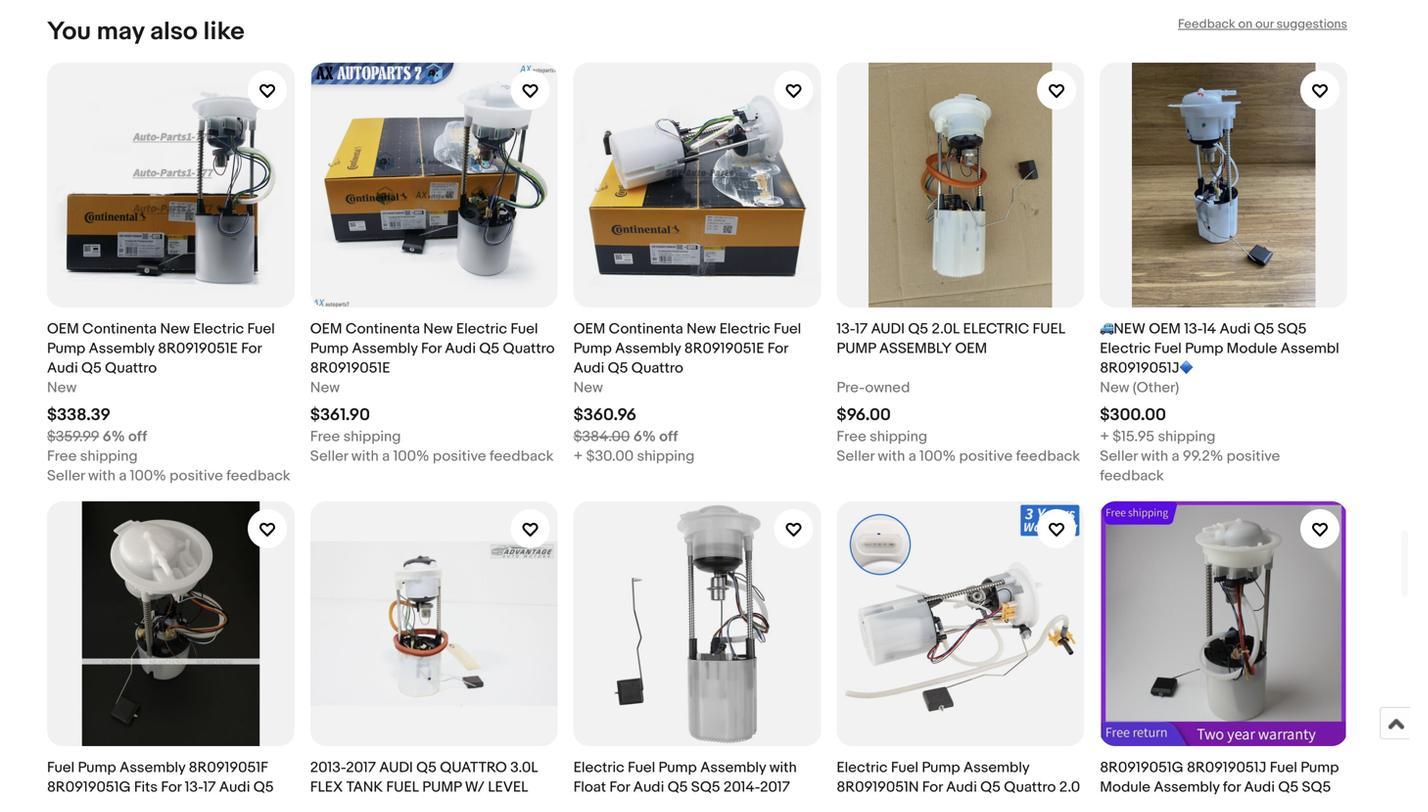 Task type: describe. For each thing, give the bounding box(es) containing it.
with inside 🚙new oem 13-14 audi q5 sq5 electric fuel pump module assembl 8r0919051j🔷 new (other) $300.00 + $15.95 shipping seller with a 99.2% positive feedback
[[1141, 448, 1169, 465]]

2.0l
[[932, 320, 960, 338]]

module inside 8r0919051g 8r0919051j fuel pump module assembly for audi q5 sq
[[1100, 779, 1151, 796]]

q5 inside the oem continenta new electric fuel pump assembly 8r0919051e for audi q5 quattro new $360.96 $384.00 6% off + $30.00 shipping
[[608, 359, 628, 377]]

2013-2017 audi q5 quattro 3.0l flex tank fuel pump w/ leve link
[[310, 501, 558, 798]]

+ inside the oem continenta new electric fuel pump assembly 8r0919051e for audi q5 quattro new $360.96 $384.00 6% off + $30.00 shipping
[[574, 448, 583, 465]]

positive inside 🚙new oem 13-14 audi q5 sq5 electric fuel pump module assembl 8r0919051j🔷 new (other) $300.00 + $15.95 shipping seller with a 99.2% positive feedback
[[1227, 448, 1280, 465]]

$360.96
[[574, 405, 637, 426]]

feedback inside oem continenta new electric fuel pump assembly 8r0919051e for audi q5 quattro new $338.39 $359.99 6% off free shipping seller with a 100% positive feedback
[[226, 467, 291, 485]]

2013-2017 audi q5 quattro 3.0l flex tank fuel pump w/ leve
[[310, 759, 538, 798]]

8r0919051j
[[1187, 759, 1267, 777]]

100% inside oem continenta new electric fuel pump assembly for audi q5 quattro 8r0919051e new $361.90 free shipping seller with a 100% positive feedback
[[393, 448, 430, 465]]

a inside oem continenta new electric fuel pump assembly 8r0919051e for audi q5 quattro new $338.39 $359.99 6% off free shipping seller with a 100% positive feedback
[[119, 467, 127, 485]]

suggestions
[[1277, 17, 1348, 32]]

assembly inside fuel pump assembly 8r0919051f 8r0919051g fits for 13-17 audi q
[[120, 759, 185, 777]]

🚙new
[[1100, 320, 1146, 338]]

pump inside 8r0919051g 8r0919051j fuel pump module assembly for audi q5 sq
[[1301, 759, 1339, 777]]

continenta for $361.90
[[346, 320, 420, 338]]

positive inside oem continenta new electric fuel pump assembly for audi q5 quattro 8r0919051e new $361.90 free shipping seller with a 100% positive feedback
[[433, 448, 486, 465]]

previous price $384.00 6% off text field
[[574, 427, 678, 447]]

2017
[[346, 759, 376, 777]]

assembly
[[879, 340, 952, 358]]

module inside 🚙new oem 13-14 audi q5 sq5 electric fuel pump module assembl 8r0919051j🔷 new (other) $300.00 + $15.95 shipping seller with a 99.2% positive feedback
[[1227, 340, 1278, 358]]

1 horizontal spatial seller with a 100% positive feedback text field
[[837, 447, 1080, 466]]

2014-
[[724, 779, 760, 796]]

$361.90 text field
[[310, 405, 370, 426]]

(other)
[[1133, 379, 1179, 397]]

0 horizontal spatial free shipping text field
[[47, 447, 138, 466]]

$361.90
[[310, 405, 370, 426]]

pump inside electric fuel pump assembly 8r0919051n for audi q5 quattro 2.
[[922, 759, 960, 777]]

+ inside 🚙new oem 13-14 audi q5 sq5 electric fuel pump module assembl 8r0919051j🔷 new (other) $300.00 + $15.95 shipping seller with a 99.2% positive feedback
[[1100, 428, 1110, 446]]

pump inside fuel pump assembly 8r0919051f 8r0919051g fits for 13-17 audi q
[[78, 759, 116, 777]]

feedback inside pre-owned $96.00 free shipping seller with a 100% positive feedback
[[1016, 448, 1080, 465]]

audi inside 🚙new oem 13-14 audi q5 sq5 electric fuel pump module assembl 8r0919051j🔷 new (other) $300.00 + $15.95 shipping seller with a 99.2% positive feedback
[[1220, 320, 1251, 338]]

free inside pre-owned $96.00 free shipping seller with a 100% positive feedback
[[837, 428, 867, 446]]

shipping inside the oem continenta new electric fuel pump assembly 8r0919051e for audi q5 quattro new $360.96 $384.00 6% off + $30.00 shipping
[[637, 448, 695, 465]]

13- inside the 13-17 audi q5 2.0l electric fuel pump assembly oem
[[837, 320, 855, 338]]

$15.95
[[1113, 428, 1155, 446]]

seller inside oem continenta new electric fuel pump assembly 8r0919051e for audi q5 quattro new $338.39 $359.99 6% off free shipping seller with a 100% positive feedback
[[47, 467, 85, 485]]

electric fuel pump assembly 8r0919051n for audi q5 quattro 2.
[[837, 759, 1080, 798]]

q5 inside 2013-2017 audi q5 quattro 3.0l flex tank fuel pump w/ leve
[[416, 759, 437, 777]]

quattro inside electric fuel pump assembly 8r0919051n for audi q5 quattro 2.
[[1004, 779, 1056, 796]]

quattro inside the oem continenta new electric fuel pump assembly 8r0919051e for audi q5 quattro new $360.96 $384.00 6% off + $30.00 shipping
[[631, 359, 683, 377]]

New (Other) text field
[[1100, 378, 1179, 398]]

audi inside the oem continenta new electric fuel pump assembly 8r0919051e for audi q5 quattro new $360.96 $384.00 6% off + $30.00 shipping
[[574, 359, 605, 377]]

continenta for $338.39
[[82, 320, 157, 338]]

q5 inside the 13-17 audi q5 2.0l electric fuel pump assembly oem
[[908, 320, 929, 338]]

seller inside oem continenta new electric fuel pump assembly for audi q5 quattro 8r0919051e new $361.90 free shipping seller with a 100% positive feedback
[[310, 448, 348, 465]]

audi inside oem continenta new electric fuel pump assembly 8r0919051e for audi q5 quattro new $338.39 $359.99 6% off free shipping seller with a 100% positive feedback
[[47, 359, 78, 377]]

for inside oem continenta new electric fuel pump assembly 8r0919051e for audi q5 quattro new $338.39 $359.99 6% off free shipping seller with a 100% positive feedback
[[241, 340, 262, 358]]

13- inside 🚙new oem 13-14 audi q5 sq5 electric fuel pump module assembl 8r0919051j🔷 new (other) $300.00 + $15.95 shipping seller with a 99.2% positive feedback
[[1184, 320, 1203, 338]]

also
[[150, 17, 198, 47]]

owned
[[865, 379, 910, 397]]

fuel pump assembly 8r0919051f 8r0919051g fits for 13-17 audi q
[[47, 759, 274, 798]]

like
[[203, 17, 245, 47]]

assembly inside the electric fuel pump assembly with float for audi q5 sq5 2014-201
[[700, 759, 766, 777]]

new inside 🚙new oem 13-14 audi q5 sq5 electric fuel pump module assembl 8r0919051j🔷 new (other) $300.00 + $15.95 shipping seller with a 99.2% positive feedback
[[1100, 379, 1130, 397]]

may
[[97, 17, 144, 47]]

oem continenta new electric fuel pump assembly for audi q5 quattro 8r0919051e new $361.90 free shipping seller with a 100% positive feedback
[[310, 320, 555, 465]]

fuel pump assembly 8r0919051f 8r0919051g fits for 13-17 audi q link
[[47, 501, 295, 798]]

pump inside the electric fuel pump assembly with float for audi q5 sq5 2014-201
[[659, 759, 697, 777]]

fuel inside electric fuel pump assembly 8r0919051n for audi q5 quattro 2.
[[891, 759, 919, 777]]

+ $30.00 shipping text field
[[574, 447, 695, 466]]

w/
[[465, 779, 485, 796]]

fuel inside the oem continenta new electric fuel pump assembly 8r0919051e for audi q5 quattro new $360.96 $384.00 6% off + $30.00 shipping
[[774, 320, 801, 338]]

99.2%
[[1183, 448, 1224, 465]]

Pre-owned text field
[[837, 378, 910, 398]]

Seller with a 100% positive feedback text field
[[310, 447, 554, 466]]

new text field for $360.96
[[574, 378, 603, 398]]

shipping inside pre-owned $96.00 free shipping seller with a 100% positive feedback
[[870, 428, 928, 446]]

quattro inside oem continenta new electric fuel pump assembly for audi q5 quattro 8r0919051e new $361.90 free shipping seller with a 100% positive feedback
[[503, 340, 555, 358]]

17 inside fuel pump assembly 8r0919051f 8r0919051g fits for 13-17 audi q
[[203, 779, 216, 796]]

fits
[[134, 779, 158, 796]]

q5 inside the electric fuel pump assembly with float for audi q5 sq5 2014-201
[[668, 779, 688, 796]]

shipping inside 🚙new oem 13-14 audi q5 sq5 electric fuel pump module assembl 8r0919051j🔷 new (other) $300.00 + $15.95 shipping seller with a 99.2% positive feedback
[[1158, 428, 1216, 446]]

on
[[1238, 17, 1253, 32]]

$96.00 text field
[[837, 405, 891, 426]]

a inside pre-owned $96.00 free shipping seller with a 100% positive feedback
[[909, 448, 916, 465]]

fuel inside 🚙new oem 13-14 audi q5 sq5 electric fuel pump module assembl 8r0919051j🔷 new (other) $300.00 + $15.95 shipping seller with a 99.2% positive feedback
[[1154, 340, 1182, 358]]

2013-
[[310, 759, 346, 777]]

assembl
[[1281, 340, 1340, 358]]

q5 inside electric fuel pump assembly 8r0919051n for audi q5 quattro 2.
[[981, 779, 1001, 796]]

feedback inside oem continenta new electric fuel pump assembly for audi q5 quattro 8r0919051e new $361.90 free shipping seller with a 100% positive feedback
[[490, 448, 554, 465]]

with inside oem continenta new electric fuel pump assembly for audi q5 quattro 8r0919051e new $361.90 free shipping seller with a 100% positive feedback
[[351, 448, 379, 465]]

oem inside 🚙new oem 13-14 audi q5 sq5 electric fuel pump module assembl 8r0919051j🔷 new (other) $300.00 + $15.95 shipping seller with a 99.2% positive feedback
[[1149, 320, 1181, 338]]

8r0919051g 8r0919051j fuel pump module assembly for audi q5 sq link
[[1100, 501, 1348, 798]]

3.0l
[[510, 759, 538, 777]]

fuel inside oem continenta new electric fuel pump assembly 8r0919051e for audi q5 quattro new $338.39 $359.99 6% off free shipping seller with a 100% positive feedback
[[247, 320, 275, 338]]

for inside the oem continenta new electric fuel pump assembly 8r0919051e for audi q5 quattro new $360.96 $384.00 6% off + $30.00 shipping
[[768, 340, 788, 358]]

audi inside oem continenta new electric fuel pump assembly for audi q5 quattro 8r0919051e new $361.90 free shipping seller with a 100% positive feedback
[[445, 340, 476, 358]]

fuel inside oem continenta new electric fuel pump assembly for audi q5 quattro 8r0919051e new $361.90 free shipping seller with a 100% positive feedback
[[511, 320, 538, 338]]

float
[[574, 779, 606, 796]]

14
[[1203, 320, 1217, 338]]

electric inside the electric fuel pump assembly with float for audi q5 sq5 2014-201
[[574, 759, 625, 777]]

for inside the electric fuel pump assembly with float for audi q5 sq5 2014-201
[[610, 779, 630, 796]]

pump inside oem continenta new electric fuel pump assembly for audi q5 quattro 8r0919051e new $361.90 free shipping seller with a 100% positive feedback
[[310, 340, 349, 358]]

free shipping text field for $361.90
[[310, 427, 401, 447]]

pre-
[[837, 379, 865, 397]]

assembly inside the oem continenta new electric fuel pump assembly 8r0919051e for audi q5 quattro new $360.96 $384.00 6% off + $30.00 shipping
[[615, 340, 681, 358]]

electric fuel pump assembly with float for audi q5 sq5 2014-201 link
[[574, 501, 821, 798]]

electric inside 🚙new oem 13-14 audi q5 sq5 electric fuel pump module assembl 8r0919051j🔷 new (other) $300.00 + $15.95 shipping seller with a 99.2% positive feedback
[[1100, 340, 1151, 358]]

13-17 audi q5 2.0l electric fuel pump assembly oem
[[837, 320, 1066, 358]]

positive inside pre-owned $96.00 free shipping seller with a 100% positive feedback
[[959, 448, 1013, 465]]

audi inside the electric fuel pump assembly with float for audi q5 sq5 2014-201
[[633, 779, 664, 796]]

8r0919051e for $360.96
[[684, 340, 764, 358]]

assembly inside electric fuel pump assembly 8r0919051n for audi q5 quattro 2.
[[964, 759, 1030, 777]]

for inside electric fuel pump assembly 8r0919051n for audi q5 quattro 2.
[[922, 779, 943, 796]]



Task type: locate. For each thing, give the bounding box(es) containing it.
shipping down $361.90 'text field'
[[343, 428, 401, 446]]

$300.00
[[1100, 405, 1166, 426]]

oem right 🚙new at the right top
[[1149, 320, 1181, 338]]

pump left w/ on the left
[[422, 779, 462, 796]]

+ down $384.00
[[574, 448, 583, 465]]

17 inside the 13-17 audi q5 2.0l electric fuel pump assembly oem
[[855, 320, 868, 338]]

assembly inside 8r0919051g 8r0919051j fuel pump module assembly for audi q5 sq
[[1154, 779, 1220, 796]]

6% for $338.39
[[102, 428, 125, 446]]

0 vertical spatial fuel
[[1033, 320, 1066, 338]]

previous price $359.99 6% off text field
[[47, 427, 147, 447]]

$30.00
[[586, 448, 634, 465]]

off
[[128, 428, 147, 446], [659, 428, 678, 446]]

13-
[[837, 320, 855, 338], [1184, 320, 1203, 338], [185, 779, 203, 796]]

8r0919051e for $338.39
[[158, 340, 238, 358]]

shipping down the previous price $359.99 6% off text box
[[80, 448, 138, 465]]

seller down $359.99
[[47, 467, 85, 485]]

pump
[[47, 340, 85, 358], [310, 340, 349, 358], [574, 340, 612, 358], [1185, 340, 1224, 358], [78, 759, 116, 777], [659, 759, 697, 777], [922, 759, 960, 777], [1301, 759, 1339, 777]]

1 horizontal spatial module
[[1227, 340, 1278, 358]]

free down $361.90 'text field'
[[310, 428, 340, 446]]

feedback on our suggestions
[[1178, 17, 1348, 32]]

q5 inside oem continenta new electric fuel pump assembly for audi q5 quattro 8r0919051e new $361.90 free shipping seller with a 100% positive feedback
[[479, 340, 500, 358]]

off up + $30.00 shipping 'text box'
[[659, 428, 678, 446]]

6% up + $30.00 shipping 'text box'
[[633, 428, 656, 446]]

8r0919051e inside oem continenta new electric fuel pump assembly for audi q5 quattro 8r0919051e new $361.90 free shipping seller with a 100% positive feedback
[[310, 359, 390, 377]]

8r0919051g left fits
[[47, 779, 131, 796]]

2 horizontal spatial 8r0919051e
[[684, 340, 764, 358]]

free shipping text field for $96.00
[[837, 427, 928, 447]]

feedback
[[1178, 17, 1236, 32]]

0 horizontal spatial 6%
[[102, 428, 125, 446]]

2 horizontal spatial 13-
[[1184, 320, 1203, 338]]

0 horizontal spatial +
[[574, 448, 583, 465]]

new text field for $338.39
[[47, 378, 77, 398]]

6% inside oem continenta new electric fuel pump assembly 8r0919051e for audi q5 quattro new $338.39 $359.99 6% off free shipping seller with a 100% positive feedback
[[102, 428, 125, 446]]

8r0919051e inside oem continenta new electric fuel pump assembly 8r0919051e for audi q5 quattro new $338.39 $359.99 6% off free shipping seller with a 100% positive feedback
[[158, 340, 238, 358]]

oem for $361.90
[[310, 320, 342, 338]]

fuel right electric at top
[[1033, 320, 1066, 338]]

$338.39 text field
[[47, 405, 111, 426]]

q5
[[908, 320, 929, 338], [1254, 320, 1274, 338], [479, 340, 500, 358], [81, 359, 102, 377], [608, 359, 628, 377], [416, 759, 437, 777], [668, 779, 688, 796], [981, 779, 1001, 796], [1279, 779, 1299, 796]]

8r0919051n
[[837, 779, 919, 796]]

Seller with a 99.2% positive feedback text field
[[1100, 447, 1348, 486]]

list
[[47, 47, 1363, 798]]

q5 inside 8r0919051g 8r0919051j fuel pump module assembly for audi q5 sq
[[1279, 779, 1299, 796]]

free inside oem continenta new electric fuel pump assembly 8r0919051e for audi q5 quattro new $338.39 $359.99 6% off free shipping seller with a 100% positive feedback
[[47, 448, 77, 465]]

continenta up $338.39
[[82, 320, 157, 338]]

8r0919051e
[[158, 340, 238, 358], [684, 340, 764, 358], [310, 359, 390, 377]]

shipping
[[343, 428, 401, 446], [870, 428, 928, 446], [1158, 428, 1216, 446], [80, 448, 138, 465], [637, 448, 695, 465]]

oem down electric at top
[[955, 340, 987, 358]]

a inside oem continenta new electric fuel pump assembly for audi q5 quattro 8r0919051e new $361.90 free shipping seller with a 100% positive feedback
[[382, 448, 390, 465]]

continenta inside the oem continenta new electric fuel pump assembly 8r0919051e for audi q5 quattro new $360.96 $384.00 6% off + $30.00 shipping
[[609, 320, 683, 338]]

pump up pre-
[[837, 340, 876, 358]]

100% inside pre-owned $96.00 free shipping seller with a 100% positive feedback
[[920, 448, 956, 465]]

shipping inside oem continenta new electric fuel pump assembly for audi q5 quattro 8r0919051e new $361.90 free shipping seller with a 100% positive feedback
[[343, 428, 401, 446]]

oem up $360.96
[[574, 320, 606, 338]]

$360.96 text field
[[574, 405, 637, 426]]

6% right $359.99
[[102, 428, 125, 446]]

6% for $360.96
[[633, 428, 656, 446]]

pump inside 🚙new oem 13-14 audi q5 sq5 electric fuel pump module assembl 8r0919051j🔷 new (other) $300.00 + $15.95 shipping seller with a 99.2% positive feedback
[[1185, 340, 1224, 358]]

Seller with a 100% positive feedback text field
[[837, 447, 1080, 466], [47, 466, 291, 486]]

flex
[[310, 779, 343, 796]]

6%
[[102, 428, 125, 446], [633, 428, 656, 446]]

$96.00
[[837, 405, 891, 426]]

quattro
[[503, 340, 555, 358], [105, 359, 157, 377], [631, 359, 683, 377], [1004, 779, 1056, 796]]

1 horizontal spatial audi
[[871, 320, 905, 338]]

audi inside 8r0919051g 8r0919051j fuel pump module assembly for audi q5 sq
[[1244, 779, 1275, 796]]

1 off from the left
[[128, 428, 147, 446]]

list containing $338.39
[[47, 47, 1363, 798]]

oem for $338.39
[[47, 320, 79, 338]]

13- inside fuel pump assembly 8r0919051f 8r0919051g fits for 13-17 audi q
[[185, 779, 203, 796]]

1 vertical spatial module
[[1100, 779, 1151, 796]]

seller
[[310, 448, 348, 465], [837, 448, 875, 465], [1100, 448, 1138, 465], [47, 467, 85, 485]]

positive inside oem continenta new electric fuel pump assembly 8r0919051e for audi q5 quattro new $338.39 $359.99 6% off free shipping seller with a 100% positive feedback
[[170, 467, 223, 485]]

new text field up $361.90 'text field'
[[310, 378, 340, 398]]

0 vertical spatial +
[[1100, 428, 1110, 446]]

13- up pre-
[[837, 320, 855, 338]]

8r0919051g
[[1100, 759, 1184, 777], [47, 779, 131, 796]]

1 horizontal spatial +
[[1100, 428, 1110, 446]]

continenta up $360.96
[[609, 320, 683, 338]]

100%
[[393, 448, 430, 465], [920, 448, 956, 465], [130, 467, 166, 485]]

for inside fuel pump assembly 8r0919051f 8r0919051g fits for 13-17 audi q
[[161, 779, 181, 796]]

module
[[1227, 340, 1278, 358], [1100, 779, 1151, 796]]

8r0919051g 8r0919051j fuel pump module assembly for audi q5 sq
[[1100, 759, 1339, 798]]

shipping down the $96.00 text box
[[870, 428, 928, 446]]

fuel inside the 13-17 audi q5 2.0l electric fuel pump assembly oem
[[1033, 320, 1066, 338]]

3 new text field from the left
[[574, 378, 603, 398]]

continenta
[[82, 320, 157, 338], [346, 320, 420, 338], [609, 320, 683, 338]]

audi
[[871, 320, 905, 338], [379, 759, 413, 777]]

seller down $15.95
[[1100, 448, 1138, 465]]

8r0919051g inside fuel pump assembly 8r0919051f 8r0919051g fits for 13-17 audi q
[[47, 779, 131, 796]]

2 horizontal spatial free
[[837, 428, 867, 446]]

+ $15.95 shipping text field
[[1100, 427, 1216, 447]]

seller inside pre-owned $96.00 free shipping seller with a 100% positive feedback
[[837, 448, 875, 465]]

with inside pre-owned $96.00 free shipping seller with a 100% positive feedback
[[878, 448, 905, 465]]

assembly inside oem continenta new electric fuel pump assembly 8r0919051e for audi q5 quattro new $338.39 $359.99 6% off free shipping seller with a 100% positive feedback
[[89, 340, 155, 358]]

oem inside oem continenta new electric fuel pump assembly for audi q5 quattro 8r0919051e new $361.90 free shipping seller with a 100% positive feedback
[[310, 320, 342, 338]]

free shipping text field down $361.90 'text field'
[[310, 427, 401, 447]]

electric inside oem continenta new electric fuel pump assembly for audi q5 quattro 8r0919051e new $361.90 free shipping seller with a 100% positive feedback
[[456, 320, 507, 338]]

New text field
[[47, 378, 77, 398], [310, 378, 340, 398], [574, 378, 603, 398]]

0 vertical spatial 8r0919051g
[[1100, 759, 1184, 777]]

pump inside the 13-17 audi q5 2.0l electric fuel pump assembly oem
[[837, 340, 876, 358]]

oem inside oem continenta new electric fuel pump assembly 8r0919051e for audi q5 quattro new $338.39 $359.99 6% off free shipping seller with a 100% positive feedback
[[47, 320, 79, 338]]

audi inside the 13-17 audi q5 2.0l electric fuel pump assembly oem
[[871, 320, 905, 338]]

quattro inside oem continenta new electric fuel pump assembly 8r0919051e for audi q5 quattro new $338.39 $359.99 6% off free shipping seller with a 100% positive feedback
[[105, 359, 157, 377]]

off inside oem continenta new electric fuel pump assembly 8r0919051e for audi q5 quattro new $338.39 $359.99 6% off free shipping seller with a 100% positive feedback
[[128, 428, 147, 446]]

oem
[[47, 320, 79, 338], [310, 320, 342, 338], [574, 320, 606, 338], [1149, 320, 1181, 338], [955, 340, 987, 358]]

🚙new oem 13-14 audi q5 sq5 electric fuel pump module assembl 8r0919051j🔷 new (other) $300.00 + $15.95 shipping seller with a 99.2% positive feedback
[[1100, 320, 1340, 485]]

2 horizontal spatial free shipping text field
[[837, 427, 928, 447]]

0 horizontal spatial free
[[47, 448, 77, 465]]

1 horizontal spatial new text field
[[310, 378, 340, 398]]

sq5 up 'assembl'
[[1278, 320, 1307, 338]]

seller down $96.00 on the right
[[837, 448, 875, 465]]

sq5 left the 2014-
[[691, 779, 720, 796]]

0 horizontal spatial sq5
[[691, 779, 720, 796]]

electric fuel pump assembly 8r0919051n for audi q5 quattro 2. link
[[837, 501, 1084, 798]]

pump inside oem continenta new electric fuel pump assembly 8r0919051e for audi q5 quattro new $338.39 $359.99 6% off free shipping seller with a 100% positive feedback
[[47, 340, 85, 358]]

free down $359.99
[[47, 448, 77, 465]]

with inside the electric fuel pump assembly with float for audi q5 sq5 2014-201
[[770, 759, 797, 777]]

tank
[[346, 779, 383, 796]]

1 horizontal spatial 8r0919051e
[[310, 359, 390, 377]]

oem inside the 13-17 audi q5 2.0l electric fuel pump assembly oem
[[955, 340, 987, 358]]

2 off from the left
[[659, 428, 678, 446]]

0 vertical spatial sq5
[[1278, 320, 1307, 338]]

8r0919051f
[[189, 759, 268, 777]]

1 horizontal spatial 8r0919051g
[[1100, 759, 1184, 777]]

13- down 8r0919051f
[[185, 779, 203, 796]]

electric
[[963, 320, 1030, 338]]

1 continenta from the left
[[82, 320, 157, 338]]

a inside 🚙new oem 13-14 audi q5 sq5 electric fuel pump module assembl 8r0919051j🔷 new (other) $300.00 + $15.95 shipping seller with a 99.2% positive feedback
[[1172, 448, 1180, 465]]

100% inside oem continenta new electric fuel pump assembly 8r0919051e for audi q5 quattro new $338.39 $359.99 6% off free shipping seller with a 100% positive feedback
[[130, 467, 166, 485]]

17
[[855, 320, 868, 338], [203, 779, 216, 796]]

free
[[310, 428, 340, 446], [837, 428, 867, 446], [47, 448, 77, 465]]

audi
[[1220, 320, 1251, 338], [445, 340, 476, 358], [47, 359, 78, 377], [574, 359, 605, 377], [219, 779, 250, 796], [633, 779, 664, 796], [946, 779, 977, 796], [1244, 779, 1275, 796]]

1 horizontal spatial 6%
[[633, 428, 656, 446]]

1 vertical spatial +
[[574, 448, 583, 465]]

free down $96.00 on the right
[[837, 428, 867, 446]]

0 horizontal spatial module
[[1100, 779, 1151, 796]]

3 continenta from the left
[[609, 320, 683, 338]]

for
[[241, 340, 262, 358], [421, 340, 442, 358], [768, 340, 788, 358], [161, 779, 181, 796], [610, 779, 630, 796], [922, 779, 943, 796]]

off inside the oem continenta new electric fuel pump assembly 8r0919051e for audi q5 quattro new $360.96 $384.00 6% off + $30.00 shipping
[[659, 428, 678, 446]]

oem up $361.90 'text field'
[[310, 320, 342, 338]]

0 horizontal spatial fuel
[[386, 779, 419, 796]]

q5 inside 🚙new oem 13-14 audi q5 sq5 electric fuel pump module assembl 8r0919051j🔷 new (other) $300.00 + $15.95 shipping seller with a 99.2% positive feedback
[[1254, 320, 1274, 338]]

+ left $15.95
[[1100, 428, 1110, 446]]

pump inside 2013-2017 audi q5 quattro 3.0l flex tank fuel pump w/ leve
[[422, 779, 462, 796]]

1 vertical spatial sq5
[[691, 779, 720, 796]]

1 new text field from the left
[[47, 378, 77, 398]]

with
[[351, 448, 379, 465], [878, 448, 905, 465], [1141, 448, 1169, 465], [88, 467, 116, 485], [770, 759, 797, 777]]

audi for assembly
[[871, 320, 905, 338]]

electric inside electric fuel pump assembly 8r0919051n for audi q5 quattro 2.
[[837, 759, 888, 777]]

1 horizontal spatial off
[[659, 428, 678, 446]]

audi right the 2017
[[379, 759, 413, 777]]

oem continenta new electric fuel pump assembly 8r0919051e for audi q5 quattro new $360.96 $384.00 6% off + $30.00 shipping
[[574, 320, 801, 465]]

0 vertical spatial pump
[[837, 340, 876, 358]]

1 horizontal spatial 100%
[[393, 448, 430, 465]]

continenta for $360.96
[[609, 320, 683, 338]]

positive
[[433, 448, 486, 465], [959, 448, 1013, 465], [1227, 448, 1280, 465], [170, 467, 223, 485]]

1 horizontal spatial free
[[310, 428, 340, 446]]

free shipping text field down $359.99
[[47, 447, 138, 466]]

$384.00
[[574, 428, 630, 446]]

fuel inside fuel pump assembly 8r0919051f 8r0919051g fits for 13-17 audi q
[[47, 759, 75, 777]]

$300.00 text field
[[1100, 405, 1166, 426]]

continenta inside oem continenta new electric fuel pump assembly 8r0919051e for audi q5 quattro new $338.39 $359.99 6% off free shipping seller with a 100% positive feedback
[[82, 320, 157, 338]]

fuel right the tank
[[386, 779, 419, 796]]

seller down $361.90 'text field'
[[310, 448, 348, 465]]

1 horizontal spatial 13-
[[837, 320, 855, 338]]

you
[[47, 17, 91, 47]]

0 vertical spatial audi
[[871, 320, 905, 338]]

new
[[160, 320, 190, 338], [423, 320, 453, 338], [687, 320, 716, 338], [47, 379, 77, 397], [310, 379, 340, 397], [574, 379, 603, 397], [1100, 379, 1130, 397]]

quattro
[[440, 759, 507, 777]]

electric inside oem continenta new electric fuel pump assembly 8r0919051e for audi q5 quattro new $338.39 $359.99 6% off free shipping seller with a 100% positive feedback
[[193, 320, 244, 338]]

q5 inside oem continenta new electric fuel pump assembly 8r0919051e for audi q5 quattro new $338.39 $359.99 6% off free shipping seller with a 100% positive feedback
[[81, 359, 102, 377]]

continenta inside oem continenta new electric fuel pump assembly for audi q5 quattro 8r0919051e new $361.90 free shipping seller with a 100% positive feedback
[[346, 320, 420, 338]]

a
[[382, 448, 390, 465], [909, 448, 916, 465], [1172, 448, 1180, 465], [119, 467, 127, 485]]

0 horizontal spatial seller with a 100% positive feedback text field
[[47, 466, 291, 486]]

audi inside fuel pump assembly 8r0919051f 8r0919051g fits for 13-17 audi q
[[219, 779, 250, 796]]

new text field up $338.39
[[47, 378, 77, 398]]

assembly
[[89, 340, 155, 358], [352, 340, 418, 358], [615, 340, 681, 358], [120, 759, 185, 777], [700, 759, 766, 777], [964, 759, 1030, 777], [1154, 779, 1220, 796]]

shipping up 99.2%
[[1158, 428, 1216, 446]]

shipping down previous price $384.00 6% off text box
[[637, 448, 695, 465]]

1 horizontal spatial free shipping text field
[[310, 427, 401, 447]]

our
[[1256, 17, 1274, 32]]

new text field for $361.90
[[310, 378, 340, 398]]

17 down 8r0919051f
[[203, 779, 216, 796]]

1 vertical spatial 8r0919051g
[[47, 779, 131, 796]]

sq5 inside 🚙new oem 13-14 audi q5 sq5 electric fuel pump module assembl 8r0919051j🔷 new (other) $300.00 + $15.95 shipping seller with a 99.2% positive feedback
[[1278, 320, 1307, 338]]

17 up pre-
[[855, 320, 868, 338]]

audi inside 2013-2017 audi q5 quattro 3.0l flex tank fuel pump w/ leve
[[379, 759, 413, 777]]

oem for $360.96
[[574, 320, 606, 338]]

pre-owned $96.00 free shipping seller with a 100% positive feedback
[[837, 379, 1080, 465]]

electric inside the oem continenta new electric fuel pump assembly 8r0919051e for audi q5 quattro new $360.96 $384.00 6% off + $30.00 shipping
[[720, 320, 771, 338]]

0 horizontal spatial 13-
[[185, 779, 203, 796]]

0 vertical spatial 17
[[855, 320, 868, 338]]

2 continenta from the left
[[346, 320, 420, 338]]

6% inside the oem continenta new electric fuel pump assembly 8r0919051e for audi q5 quattro new $360.96 $384.00 6% off + $30.00 shipping
[[633, 428, 656, 446]]

8r0919051g inside 8r0919051g 8r0919051j fuel pump module assembly for audi q5 sq
[[1100, 759, 1184, 777]]

sq5
[[1278, 320, 1307, 338], [691, 779, 720, 796]]

2 horizontal spatial continenta
[[609, 320, 683, 338]]

off for $360.96
[[659, 428, 678, 446]]

0 horizontal spatial 8r0919051g
[[47, 779, 131, 796]]

oem inside the oem continenta new electric fuel pump assembly 8r0919051e for audi q5 quattro new $360.96 $384.00 6% off + $30.00 shipping
[[574, 320, 606, 338]]

1 vertical spatial fuel
[[386, 779, 419, 796]]

$338.39
[[47, 405, 111, 426]]

fuel
[[247, 320, 275, 338], [511, 320, 538, 338], [774, 320, 801, 338], [1154, 340, 1182, 358], [47, 759, 75, 777], [628, 759, 655, 777], [891, 759, 919, 777], [1270, 759, 1298, 777]]

2 horizontal spatial new text field
[[574, 378, 603, 398]]

0 horizontal spatial audi
[[379, 759, 413, 777]]

pump inside the oem continenta new electric fuel pump assembly 8r0919051e for audi q5 quattro new $360.96 $384.00 6% off + $30.00 shipping
[[574, 340, 612, 358]]

off right $359.99
[[128, 428, 147, 446]]

for
[[1223, 779, 1241, 796]]

1 horizontal spatial fuel
[[1033, 320, 1066, 338]]

Free shipping text field
[[310, 427, 401, 447], [837, 427, 928, 447], [47, 447, 138, 466]]

$359.99
[[47, 428, 99, 446]]

0 horizontal spatial pump
[[422, 779, 462, 796]]

2 6% from the left
[[633, 428, 656, 446]]

fuel inside 2013-2017 audi q5 quattro 3.0l flex tank fuel pump w/ leve
[[386, 779, 419, 796]]

feedback
[[490, 448, 554, 465], [1016, 448, 1080, 465], [226, 467, 291, 485], [1100, 467, 1164, 485]]

audi up assembly
[[871, 320, 905, 338]]

feedback on our suggestions link
[[1178, 17, 1348, 32]]

1 horizontal spatial continenta
[[346, 320, 420, 338]]

free inside oem continenta new electric fuel pump assembly for audi q5 quattro 8r0919051e new $361.90 free shipping seller with a 100% positive feedback
[[310, 428, 340, 446]]

13- up '8r0919051j🔷'
[[1184, 320, 1203, 338]]

feedback inside 🚙new oem 13-14 audi q5 sq5 electric fuel pump module assembl 8r0919051j🔷 new (other) $300.00 + $15.95 shipping seller with a 99.2% positive feedback
[[1100, 467, 1164, 485]]

for inside oem continenta new electric fuel pump assembly for audi q5 quattro 8r0919051e new $361.90 free shipping seller with a 100% positive feedback
[[421, 340, 442, 358]]

electric fuel pump assembly with float for audi q5 sq5 2014-201
[[574, 759, 797, 798]]

1 horizontal spatial pump
[[837, 340, 876, 358]]

2 new text field from the left
[[310, 378, 340, 398]]

oem up $338.39
[[47, 320, 79, 338]]

off for $338.39
[[128, 428, 147, 446]]

8r0919051g left 8r0919051j
[[1100, 759, 1184, 777]]

0 vertical spatial module
[[1227, 340, 1278, 358]]

continenta up $361.90 'text field'
[[346, 320, 420, 338]]

shipping inside oem continenta new electric fuel pump assembly 8r0919051e for audi q5 quattro new $338.39 $359.99 6% off free shipping seller with a 100% positive feedback
[[80, 448, 138, 465]]

1 vertical spatial audi
[[379, 759, 413, 777]]

seller inside 🚙new oem 13-14 audi q5 sq5 electric fuel pump module assembl 8r0919051j🔷 new (other) $300.00 + $15.95 shipping seller with a 99.2% positive feedback
[[1100, 448, 1138, 465]]

pump
[[837, 340, 876, 358], [422, 779, 462, 796]]

new text field up $360.96
[[574, 378, 603, 398]]

fuel
[[1033, 320, 1066, 338], [386, 779, 419, 796]]

+
[[1100, 428, 1110, 446], [574, 448, 583, 465]]

1 vertical spatial 17
[[203, 779, 216, 796]]

electric
[[193, 320, 244, 338], [456, 320, 507, 338], [720, 320, 771, 338], [1100, 340, 1151, 358], [574, 759, 625, 777], [837, 759, 888, 777]]

1 6% from the left
[[102, 428, 125, 446]]

8r0919051j🔷
[[1100, 359, 1193, 377]]

free shipping text field down the $96.00 text box
[[837, 427, 928, 447]]

oem continenta new electric fuel pump assembly 8r0919051e for audi q5 quattro new $338.39 $359.99 6% off free shipping seller with a 100% positive feedback
[[47, 320, 291, 485]]

0 horizontal spatial continenta
[[82, 320, 157, 338]]

0 horizontal spatial off
[[128, 428, 147, 446]]

you may also like
[[47, 17, 245, 47]]

0 horizontal spatial 17
[[203, 779, 216, 796]]

1 horizontal spatial 17
[[855, 320, 868, 338]]

0 horizontal spatial 8r0919051e
[[158, 340, 238, 358]]

audi for fuel
[[379, 759, 413, 777]]

fuel inside 8r0919051g 8r0919051j fuel pump module assembly for audi q5 sq
[[1270, 759, 1298, 777]]

0 horizontal spatial new text field
[[47, 378, 77, 398]]

audi inside electric fuel pump assembly 8r0919051n for audi q5 quattro 2.
[[946, 779, 977, 796]]

1 horizontal spatial sq5
[[1278, 320, 1307, 338]]

1 vertical spatial pump
[[422, 779, 462, 796]]

0 horizontal spatial 100%
[[130, 467, 166, 485]]

sq5 inside the electric fuel pump assembly with float for audi q5 sq5 2014-201
[[691, 779, 720, 796]]

2 horizontal spatial 100%
[[920, 448, 956, 465]]



Task type: vqa. For each thing, say whether or not it's contained in the screenshot.
with details__icon related to Authenticity Guarantee
no



